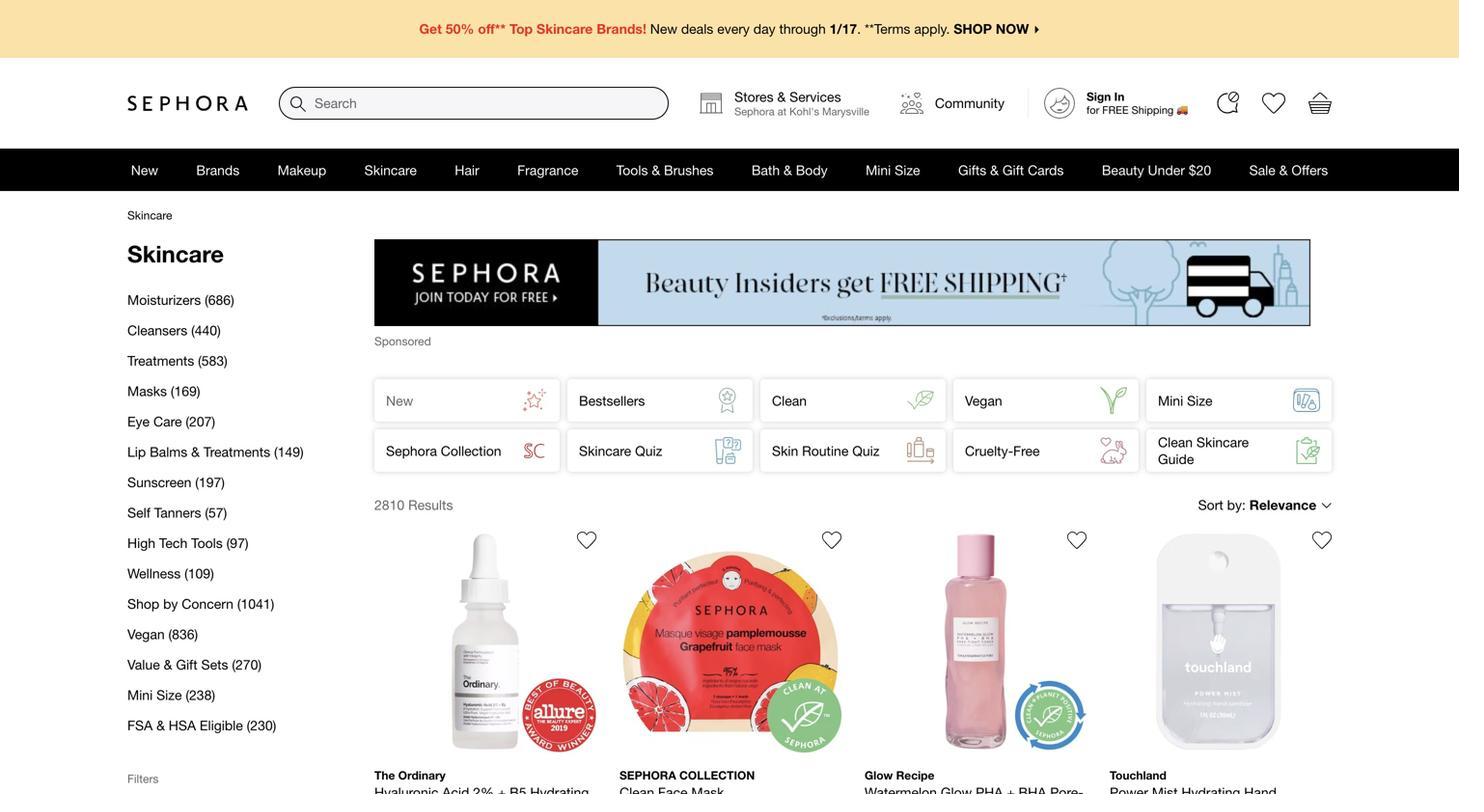 Task type: vqa. For each thing, say whether or not it's contained in the screenshot.
& corresponding to Sale
yes



Task type: describe. For each thing, give the bounding box(es) containing it.
skin
[[772, 443, 799, 459]]

(270)
[[232, 657, 262, 673]]

body
[[796, 162, 828, 178]]

2810 results
[[375, 497, 453, 513]]

high tech tools (97) link
[[127, 528, 328, 559]]

moisturizers (686) link
[[127, 285, 328, 315]]

touchland - power mist hydrating hand sanitizer image
[[1110, 531, 1333, 753]]

lip balms & treatments (149) link
[[127, 437, 328, 467]]

eye care (207)
[[127, 414, 215, 430]]

0 vertical spatial mini size
[[866, 162, 921, 178]]

quiz inside skincare quiz link
[[635, 443, 663, 459]]

brands!
[[597, 21, 647, 37]]

sunscreen (197)
[[127, 475, 225, 491]]

brands
[[196, 162, 240, 178]]

& for fsa
[[156, 718, 165, 734]]

the ordinary
[[375, 769, 446, 783]]

size for the top mini size "link"
[[895, 162, 921, 178]]

skincare inside clean skincare guide
[[1197, 435, 1250, 450]]

lip balms & treatments (149)
[[127, 444, 304, 460]]

1 vertical spatial mini size link
[[1147, 379, 1333, 422]]

:
[[1243, 497, 1246, 513]]

at
[[778, 105, 787, 118]]

sign in to love glow recipe - watermelon glow pha + bha pore-tight toner image
[[1068, 531, 1087, 550]]

fsa
[[127, 718, 153, 734]]

touchland
[[1110, 769, 1167, 783]]

cleansers
[[127, 323, 188, 338]]

value & gift sets (270)
[[127, 657, 262, 673]]

free
[[1103, 104, 1129, 116]]

& for value
[[164, 657, 172, 673]]

mini for the top mini size "link"
[[866, 162, 891, 178]]

sale
[[1250, 162, 1276, 178]]

now
[[996, 21, 1030, 37]]

treatments (583) link
[[127, 346, 328, 376]]

glow recipe link
[[865, 523, 1095, 795]]

stores
[[735, 89, 774, 105]]

services
[[790, 89, 842, 105]]

collection
[[441, 443, 502, 459]]

cleansers (440) link
[[127, 315, 328, 346]]

stores & services sephora at kohl's marysville
[[735, 89, 870, 118]]

sets
[[201, 657, 228, 673]]

value & gift sets (270) link
[[127, 650, 328, 680]]

clean link
[[761, 379, 946, 422]]

collection
[[680, 769, 755, 783]]

vegan for vegan
[[966, 393, 1003, 409]]

skincare quiz
[[579, 443, 663, 459]]

cruelty-
[[966, 443, 1014, 459]]

community link
[[885, 73, 1021, 133]]

sign
[[1087, 90, 1112, 103]]

fragrance
[[518, 162, 579, 178]]

sign in to love the ordinary - hyaluronic acid 2% + b5 hydrating serum image
[[577, 531, 597, 550]]

sephora
[[620, 769, 677, 783]]

masks (169) link
[[127, 376, 328, 407]]

hair
[[455, 162, 480, 178]]

high
[[127, 535, 155, 551]]

0 horizontal spatial sephora
[[386, 443, 437, 459]]

brushes
[[664, 162, 714, 178]]

(109)
[[185, 566, 214, 582]]

vegan link
[[954, 379, 1139, 422]]

bath
[[752, 162, 780, 178]]

relevance
[[1250, 497, 1317, 513]]

sort
[[1199, 497, 1224, 513]]

image de bannière avec contenu sponsorisé image
[[375, 239, 1311, 326]]

(836)
[[169, 627, 198, 643]]

balms
[[150, 444, 188, 460]]

filters
[[127, 772, 159, 786]]

(149)
[[274, 444, 304, 460]]

get 50% off** top skincare brands!
[[419, 21, 647, 37]]

& for stores
[[778, 89, 786, 105]]

routine
[[803, 443, 849, 459]]

hair link
[[436, 149, 499, 191]]

the
[[375, 769, 395, 783]]

(230)
[[247, 718, 276, 734]]

& for bath
[[784, 162, 793, 178]]

quiz inside skin routine quiz link
[[853, 443, 880, 459]]

results
[[408, 497, 453, 513]]

new link for brands link
[[112, 149, 177, 191]]

cleansers (440)
[[127, 323, 221, 338]]

self tanners (57)
[[127, 505, 227, 521]]

bath & body
[[752, 162, 828, 178]]

sign in to love touchland - power mist hydrating hand sanitizer image
[[1313, 531, 1333, 550]]

kohl's
[[790, 105, 820, 118]]

shipping
[[1132, 104, 1174, 116]]

go to basket image
[[1309, 92, 1333, 115]]

treatments (583)
[[127, 353, 228, 369]]

tech
[[159, 535, 188, 551]]

vegan for vegan (836)
[[127, 627, 165, 643]]

gifts & gift cards
[[959, 162, 1064, 178]]

$20
[[1189, 162, 1212, 178]]

sale & offers
[[1250, 162, 1329, 178]]

hsa
[[169, 718, 196, 734]]

concern
[[182, 596, 234, 612]]

skincare left 'hair' link
[[365, 162, 417, 178]]

beauty
[[1103, 162, 1145, 178]]

skin routine quiz link
[[761, 430, 946, 472]]

2 horizontal spatial size
[[1188, 393, 1213, 409]]

self tanners (57) link
[[127, 498, 328, 528]]

off**
[[478, 21, 506, 37]]

makeup
[[278, 162, 327, 178]]

brands link
[[177, 149, 259, 191]]

(57)
[[205, 505, 227, 521]]

in
[[1115, 90, 1125, 103]]

tools inside high tech tools (97) link
[[191, 535, 223, 551]]



Task type: locate. For each thing, give the bounding box(es) containing it.
clean skincare guide link
[[1147, 430, 1333, 472]]

sephora
[[735, 105, 775, 118], [386, 443, 437, 459]]

0 horizontal spatial vegan
[[127, 627, 165, 643]]

& right value
[[164, 657, 172, 673]]

tools & brushes
[[617, 162, 714, 178]]

(1041)
[[237, 596, 274, 612]]

gift left sets
[[176, 657, 198, 673]]

1 vertical spatial new link
[[375, 379, 560, 422]]

0 vertical spatial treatments
[[127, 353, 194, 369]]

get
[[419, 21, 442, 37]]

clean for clean skincare guide
[[1159, 435, 1193, 450]]

0 vertical spatial sephora
[[735, 105, 775, 118]]

& up at
[[778, 89, 786, 105]]

mini up fsa
[[127, 687, 153, 703]]

skincare
[[537, 21, 593, 37], [365, 162, 417, 178], [127, 209, 172, 222], [127, 240, 224, 267], [1197, 435, 1250, 450], [579, 443, 632, 459]]

size left (238)
[[157, 687, 182, 703]]

1 horizontal spatial size
[[895, 162, 921, 178]]

sephora inside stores & services sephora at kohl's marysville
[[735, 105, 775, 118]]

shop
[[127, 596, 160, 612]]

new link
[[112, 149, 177, 191], [375, 379, 560, 422]]

sephora down stores
[[735, 105, 775, 118]]

value
[[127, 657, 160, 673]]

by for concern
[[163, 596, 178, 612]]

vegan (836)
[[127, 627, 198, 643]]

2 vertical spatial mini
[[127, 687, 153, 703]]

mini
[[866, 162, 891, 178], [1159, 393, 1184, 409], [127, 687, 153, 703]]

mini up guide
[[1159, 393, 1184, 409]]

ordinary
[[398, 769, 446, 783]]

skincare up sort at right bottom
[[1197, 435, 1250, 450]]

clean for clean
[[772, 393, 807, 409]]

clean inside clean link
[[772, 393, 807, 409]]

clean up skin
[[772, 393, 807, 409]]

treatments down the eye care (207) link
[[204, 444, 270, 460]]

by inside shop by concern (1041) link
[[163, 596, 178, 612]]

skin routine quiz
[[772, 443, 880, 459]]

🚚
[[1177, 104, 1188, 116]]

skincare down bestsellers
[[579, 443, 632, 459]]

tools left brushes
[[617, 162, 648, 178]]

0 vertical spatial size
[[895, 162, 921, 178]]

None search field
[[279, 87, 669, 120]]

marysville
[[823, 105, 870, 118]]

& for sale
[[1280, 162, 1289, 178]]

by for :
[[1228, 497, 1243, 513]]

0 horizontal spatial mini size
[[866, 162, 921, 178]]

1 vertical spatial sephora
[[386, 443, 437, 459]]

offers
[[1292, 162, 1329, 178]]

masks (169)
[[127, 383, 200, 399]]

shop
[[954, 21, 993, 37]]

& for gifts
[[991, 162, 999, 178]]

skincare up moisturizers
[[127, 209, 172, 222]]

&
[[778, 89, 786, 105], [652, 162, 661, 178], [784, 162, 793, 178], [991, 162, 999, 178], [1280, 162, 1289, 178], [191, 444, 200, 460], [164, 657, 172, 673], [156, 718, 165, 734]]

glow recipe - watermelon glow pha + bha pore-tight toner image
[[865, 531, 1087, 753]]

1 vertical spatial tools
[[191, 535, 223, 551]]

sale & offers button
[[1231, 149, 1348, 191]]

1 horizontal spatial treatments
[[204, 444, 270, 460]]

eligible
[[200, 718, 243, 734]]

high tech tools (97)
[[127, 535, 249, 551]]

the ordinary - hyaluronic acid 2% + b5 hydrating serum image
[[375, 531, 597, 753]]

0 horizontal spatial new
[[131, 162, 158, 178]]

bath & body link
[[733, 149, 847, 191]]

mini size link up clean skincare guide link
[[1147, 379, 1333, 422]]

new link left brands
[[112, 149, 177, 191]]

quiz down bestsellers link
[[635, 443, 663, 459]]

1 horizontal spatial clean
[[1159, 435, 1193, 450]]

& right sale
[[1280, 162, 1289, 178]]

0 horizontal spatial treatments
[[127, 353, 194, 369]]

clean up guide
[[1159, 435, 1193, 450]]

(238)
[[186, 687, 215, 703]]

▸
[[1033, 21, 1041, 37]]

sephora up 2810 results
[[386, 443, 437, 459]]

self
[[127, 505, 150, 521]]

for
[[1087, 104, 1100, 116]]

mini size
[[866, 162, 921, 178], [1159, 393, 1213, 409]]

size up clean skincare guide
[[1188, 393, 1213, 409]]

beauty under $20
[[1103, 162, 1212, 178]]

1 horizontal spatial by
[[1228, 497, 1243, 513]]

makeup link
[[259, 149, 346, 191]]

vegan up value
[[127, 627, 165, 643]]

0 horizontal spatial mini size link
[[847, 149, 940, 191]]

1 vertical spatial new
[[386, 393, 414, 409]]

eye
[[127, 414, 150, 430]]

(440)
[[191, 323, 221, 338]]

new left brands link
[[131, 162, 158, 178]]

quiz right routine
[[853, 443, 880, 459]]

bestsellers link
[[568, 379, 753, 422]]

cruelty-free link
[[954, 430, 1139, 472]]

1 horizontal spatial sephora
[[735, 105, 775, 118]]

touchland link
[[1110, 523, 1340, 795]]

mini size down marysville
[[866, 162, 921, 178]]

community
[[936, 95, 1005, 111]]

0 horizontal spatial quiz
[[635, 443, 663, 459]]

1 horizontal spatial new
[[386, 393, 414, 409]]

0 vertical spatial clean
[[772, 393, 807, 409]]

gift for sets
[[176, 657, 198, 673]]

mini size link down marysville
[[847, 149, 940, 191]]

Search search field
[[280, 88, 668, 119]]

new
[[131, 162, 158, 178], [386, 393, 414, 409]]

1 vertical spatial by
[[163, 596, 178, 612]]

1 horizontal spatial vegan
[[966, 393, 1003, 409]]

1 vertical spatial vegan
[[127, 627, 165, 643]]

treatments
[[127, 353, 194, 369], [204, 444, 270, 460]]

sephora homepage image
[[127, 95, 248, 112]]

sephora collection link
[[375, 430, 560, 472]]

50%
[[446, 21, 474, 37]]

moisturizers
[[127, 292, 201, 308]]

the ordinary link
[[375, 523, 604, 795]]

mini for mini size (238) link
[[127, 687, 153, 703]]

0 horizontal spatial size
[[157, 687, 182, 703]]

0 vertical spatial by
[[1228, 497, 1243, 513]]

1 vertical spatial size
[[1188, 393, 1213, 409]]

sponsored
[[375, 335, 431, 348]]

1 vertical spatial clean
[[1159, 435, 1193, 450]]

guide
[[1159, 451, 1195, 467]]

& right gifts
[[991, 162, 999, 178]]

(169)
[[171, 383, 200, 399]]

tools & brushes link
[[598, 149, 733, 191]]

2 quiz from the left
[[853, 443, 880, 459]]

2 vertical spatial size
[[157, 687, 182, 703]]

1 horizontal spatial mini size link
[[1147, 379, 1333, 422]]

& left brushes
[[652, 162, 661, 178]]

mini right body on the top
[[866, 162, 891, 178]]

0 horizontal spatial mini
[[127, 687, 153, 703]]

size for mini size (238) link
[[157, 687, 182, 703]]

0 vertical spatial new
[[131, 162, 158, 178]]

sign in for free shipping 🚚
[[1087, 90, 1188, 116]]

gift for cards
[[1003, 162, 1025, 178]]

by
[[1228, 497, 1243, 513], [163, 596, 178, 612]]

tools left (97)
[[191, 535, 223, 551]]

treatments up the masks (169) in the left of the page
[[127, 353, 194, 369]]

1 vertical spatial treatments
[[204, 444, 270, 460]]

care
[[153, 414, 182, 430]]

0 vertical spatial mini
[[866, 162, 891, 178]]

fsa & hsa eligible (230)
[[127, 718, 276, 734]]

1 quiz from the left
[[635, 443, 663, 459]]

shop by concern (1041) link
[[127, 589, 328, 619]]

skincare right top
[[537, 21, 593, 37]]

& for tools
[[652, 162, 661, 178]]

1 vertical spatial gift
[[176, 657, 198, 673]]

1 vertical spatial mini
[[1159, 393, 1184, 409]]

sign in to love sephora collection - clean face mask image
[[823, 531, 842, 550]]

1 horizontal spatial mini size
[[1159, 393, 1213, 409]]

(686)
[[205, 292, 234, 308]]

gifts & gift cards link
[[940, 149, 1084, 191]]

by right shop
[[163, 596, 178, 612]]

fsa & hsa eligible (230) link
[[127, 711, 328, 741]]

2810
[[375, 497, 405, 513]]

mini size (238)
[[127, 687, 215, 703]]

0 horizontal spatial gift
[[176, 657, 198, 673]]

0 horizontal spatial clean
[[772, 393, 807, 409]]

new link up sephora collection link
[[375, 379, 560, 422]]

mini size (238) link
[[127, 680, 328, 711]]

0 horizontal spatial tools
[[191, 535, 223, 551]]

1 horizontal spatial quiz
[[853, 443, 880, 459]]

& inside stores & services sephora at kohl's marysville
[[778, 89, 786, 105]]

skincare up moisturizers (686)
[[127, 240, 224, 267]]

1 horizontal spatial tools
[[617, 162, 648, 178]]

tools inside 'tools & brushes' link
[[617, 162, 648, 178]]

vegan up cruelty-
[[966, 393, 1003, 409]]

& right the bath
[[784, 162, 793, 178]]

size left gifts
[[895, 162, 921, 178]]

1 horizontal spatial gift
[[1003, 162, 1025, 178]]

new link for bestsellers link
[[375, 379, 560, 422]]

0 horizontal spatial by
[[163, 596, 178, 612]]

1 horizontal spatial mini
[[866, 162, 891, 178]]

0 vertical spatial vegan
[[966, 393, 1003, 409]]

wellness (109) link
[[127, 559, 328, 589]]

2 horizontal spatial mini
[[1159, 393, 1184, 409]]

sort by : relevance
[[1199, 497, 1317, 513]]

mini size up clean skincare guide
[[1159, 393, 1213, 409]]

0 vertical spatial mini size link
[[847, 149, 940, 191]]

& right the balms
[[191, 444, 200, 460]]

1 vertical spatial mini size
[[1159, 393, 1213, 409]]

gift
[[1003, 162, 1025, 178], [176, 657, 198, 673]]

& right fsa
[[156, 718, 165, 734]]

0 vertical spatial tools
[[617, 162, 648, 178]]

vegan (836) link
[[127, 619, 328, 650]]

recipe
[[897, 769, 935, 783]]

fragrance link
[[499, 149, 598, 191]]

by right sort at right bottom
[[1228, 497, 1243, 513]]

clean
[[772, 393, 807, 409], [1159, 435, 1193, 450]]

0 horizontal spatial new link
[[112, 149, 177, 191]]

None field
[[279, 87, 669, 120]]

0 vertical spatial gift
[[1003, 162, 1025, 178]]

sephora collection - clean face mask image
[[620, 531, 842, 753]]

new down sponsored
[[386, 393, 414, 409]]

& inside popup button
[[1280, 162, 1289, 178]]

gift left cards
[[1003, 162, 1025, 178]]

shop by concern (1041)
[[127, 596, 274, 612]]

clean inside clean skincare guide
[[1159, 435, 1193, 450]]

1 horizontal spatial new link
[[375, 379, 560, 422]]

0 vertical spatial new link
[[112, 149, 177, 191]]

(207)
[[186, 414, 215, 430]]



